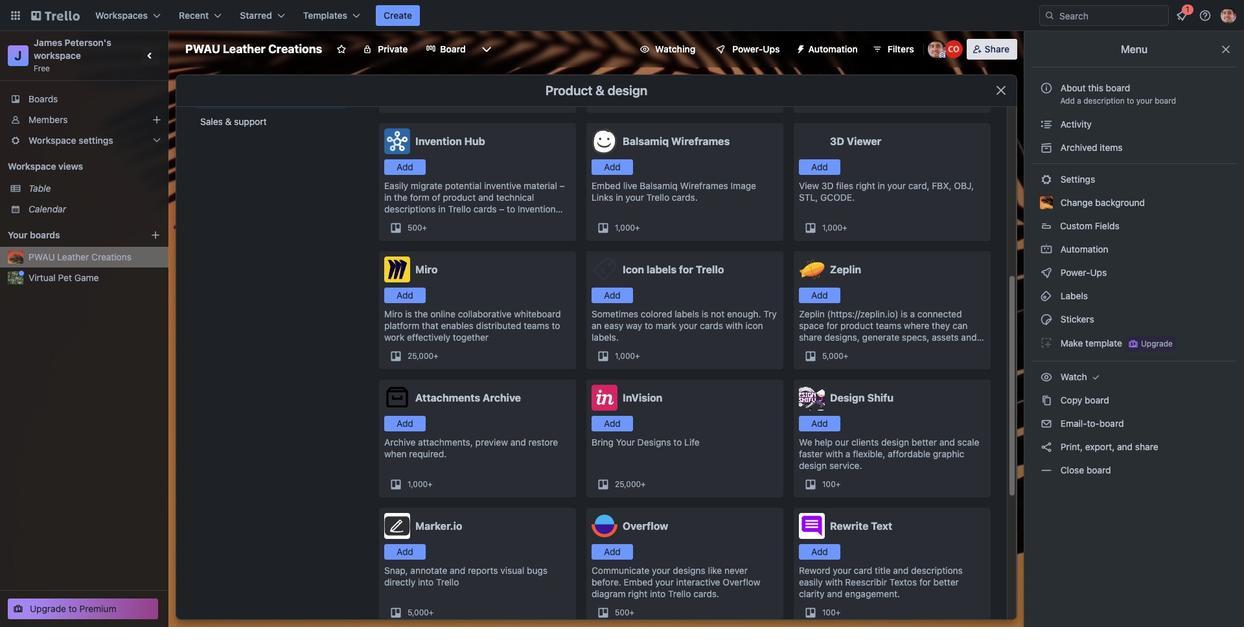 Task type: describe. For each thing, give the bounding box(es) containing it.
to left life
[[674, 437, 682, 448]]

search image
[[1045, 10, 1055, 21]]

add for 3d viewer
[[812, 161, 828, 172]]

add for miro
[[397, 290, 413, 301]]

archive inside archive attachments, preview and restore when required.
[[384, 437, 416, 448]]

try
[[764, 309, 777, 320]]

james peterson (jamespeterson93) image
[[928, 40, 946, 58]]

0 vertical spatial wireframes
[[672, 135, 730, 147]]

whiteboard
[[514, 309, 561, 320]]

sm image for watch
[[1040, 371, 1053, 384]]

add button for balsamiq wireframes
[[592, 159, 633, 175]]

power-ups inside power-ups link
[[1059, 267, 1110, 278]]

clarity
[[799, 589, 825, 600]]

1 vertical spatial pwau
[[29, 252, 55, 263]]

james
[[34, 37, 62, 48]]

better inside we help our clients design better and scale faster with a flexible, affordable graphic design service.
[[912, 437, 937, 448]]

enabled on more than 5,000 boards image
[[592, 92, 646, 108]]

reescribir
[[846, 577, 887, 588]]

your boards
[[8, 229, 60, 240]]

enabled on more than 1,000 boards image
[[384, 92, 438, 108]]

0 vertical spatial labels
[[647, 264, 677, 275]]

add for zeplin
[[812, 290, 828, 301]]

product
[[443, 192, 476, 203]]

calendar
[[29, 204, 66, 215]]

1,000 + for attachments archive
[[408, 480, 433, 489]]

easily migrate potential inventive material – in the form of product and technical descriptions in trello cards – to invention hub.
[[384, 180, 565, 226]]

views
[[58, 161, 83, 172]]

power-ups button
[[707, 39, 788, 60]]

automation inside button
[[809, 43, 858, 54]]

distributed
[[476, 320, 521, 331]]

filters
[[888, 43, 914, 54]]

sm image for power-ups
[[1040, 266, 1053, 279]]

3d inside view 3d files right in your card, fbx, obj, stl, gcode.
[[822, 180, 834, 191]]

mark
[[656, 320, 677, 331]]

your inside view 3d files right in your card, fbx, obj, stl, gcode.
[[888, 180, 906, 191]]

a inside "about this board add a description to your board"
[[1077, 96, 1082, 106]]

like
[[708, 565, 722, 576]]

add for attachments archive
[[397, 418, 413, 429]]

1 vertical spatial automation
[[1059, 244, 1109, 255]]

game
[[74, 272, 99, 283]]

settings
[[79, 135, 113, 146]]

right inside view 3d files right in your card, fbx, obj, stl, gcode.
[[856, 180, 876, 191]]

migrate
[[411, 180, 443, 191]]

archived items link
[[1033, 137, 1237, 158]]

& for sales
[[225, 116, 232, 127]]

1,000 + for icon labels for trello
[[615, 351, 640, 361]]

shifu
[[868, 392, 894, 404]]

overflow inside communicate your designs like never before. embed your interactive overflow diagram right into trello cards.
[[723, 577, 761, 588]]

before.
[[592, 577, 622, 588]]

workspace for workspace views
[[8, 161, 56, 172]]

labels inside sometimes colored labels is not enough. try an easy way to mark your cards with icon labels.
[[675, 309, 699, 320]]

your inside your boards with 2 items element
[[8, 229, 28, 240]]

miro for miro
[[416, 264, 438, 275]]

your down designs on the bottom of page
[[656, 577, 674, 588]]

primary element
[[0, 0, 1245, 31]]

hub.
[[384, 215, 404, 226]]

sm image inside the automation button
[[791, 39, 809, 57]]

upgrade for upgrade to premium
[[30, 603, 66, 615]]

back to home image
[[31, 5, 80, 26]]

100 for rewrite text
[[823, 608, 836, 618]]

to inside easily migrate potential inventive material – in the form of product and technical descriptions in trello cards – to invention hub.
[[507, 204, 515, 215]]

1 horizontal spatial your
[[616, 437, 635, 448]]

print, export, and share
[[1059, 441, 1159, 452]]

board inside close board link
[[1087, 465, 1111, 476]]

balsamiq wireframes
[[623, 135, 730, 147]]

leather inside board name text box
[[223, 42, 266, 56]]

boards
[[29, 93, 58, 104]]

this member is an admin of this board. image
[[940, 53, 946, 58]]

cards. inside "embed live balsamiq wireframes image links in your trello cards."
[[672, 192, 698, 203]]

starred button
[[232, 5, 293, 26]]

upgrade to premium link
[[8, 599, 158, 620]]

create button
[[376, 5, 420, 26]]

right inside communicate your designs like never before. embed your interactive overflow diagram right into trello cards.
[[628, 589, 648, 600]]

copy board link
[[1033, 390, 1237, 411]]

trello inside "embed live balsamiq wireframes image links in your trello cards."
[[647, 192, 670, 203]]

table
[[29, 183, 51, 194]]

board inside copy board link
[[1085, 395, 1110, 406]]

your boards with 2 items element
[[8, 228, 131, 243]]

attachments,
[[418, 437, 473, 448]]

1 vertical spatial power-
[[1061, 267, 1091, 278]]

trello inside easily migrate potential inventive material – in the form of product and technical descriptions in trello cards – to invention hub.
[[448, 204, 471, 215]]

+ for 3d viewer
[[843, 223, 848, 233]]

stickers link
[[1033, 309, 1237, 330]]

workspace views
[[8, 161, 83, 172]]

to left the premium on the left bottom of page
[[69, 603, 77, 615]]

j link
[[8, 45, 29, 66]]

change background link
[[1033, 193, 1237, 213]]

add button for design shifu
[[799, 416, 841, 432]]

and inside easily migrate potential inventive material – in the form of product and technical descriptions in trello cards – to invention hub.
[[478, 192, 494, 203]]

your inside "about this board add a description to your board"
[[1137, 96, 1153, 106]]

1,000 for 3d viewer
[[823, 223, 843, 233]]

5,000 + for marker.io
[[408, 608, 434, 618]]

design
[[830, 392, 865, 404]]

1 vertical spatial ups
[[1091, 267, 1107, 278]]

0 vertical spatial balsamiq
[[623, 135, 669, 147]]

your inside "embed live balsamiq wireframes image links in your trello cards."
[[626, 192, 644, 203]]

teams
[[524, 320, 550, 331]]

sales & support
[[200, 116, 267, 127]]

labels.
[[592, 332, 619, 343]]

add button for rewrite text
[[799, 545, 841, 560]]

and inside snap, annotate and reports visual bugs directly into trello
[[450, 565, 466, 576]]

product
[[546, 83, 593, 98]]

and left share
[[1118, 441, 1133, 452]]

sales & support link
[[193, 111, 348, 132]]

+ for marker.io
[[429, 608, 434, 618]]

required.
[[409, 449, 447, 460]]

embed inside communicate your designs like never before. embed your interactive overflow diagram right into trello cards.
[[624, 577, 653, 588]]

not
[[711, 309, 725, 320]]

pwau leather creations inside board name text box
[[185, 42, 322, 56]]

snap,
[[384, 565, 408, 576]]

descriptions inside reword your card title and descriptions easily with reescribir textos for better clarity and engagement.
[[912, 565, 963, 576]]

zeplin
[[830, 264, 862, 275]]

+ for icon labels for trello
[[635, 351, 640, 361]]

for inside reword your card title and descriptions easily with reescribir textos for better clarity and engagement.
[[920, 577, 931, 588]]

star or unstar board image
[[337, 44, 347, 54]]

embed inside "embed live balsamiq wireframes image links in your trello cards."
[[592, 180, 621, 191]]

board up activity link
[[1155, 96, 1177, 106]]

into inside communicate your designs like never before. embed your interactive overflow diagram right into trello cards.
[[650, 589, 666, 600]]

workspace settings
[[29, 135, 113, 146]]

and inside we help our clients design better and scale faster with a flexible, affordable graphic design service.
[[940, 437, 955, 448]]

life
[[685, 437, 700, 448]]

0 horizontal spatial overflow
[[623, 521, 669, 532]]

graphic
[[933, 449, 965, 460]]

icon
[[623, 264, 644, 275]]

sm image for activity
[[1040, 118, 1053, 131]]

miro is the online collaborative whiteboard platform that enables distributed teams to work effectively together
[[384, 309, 561, 343]]

reword
[[799, 565, 831, 576]]

james peterson (jamespeterson93) image
[[1221, 8, 1237, 23]]

workspaces
[[95, 10, 148, 21]]

and up textos
[[893, 565, 909, 576]]

annotate
[[411, 565, 447, 576]]

affordable
[[888, 449, 931, 460]]

change
[[1061, 197, 1093, 208]]

sm image for email-to-board
[[1040, 417, 1053, 430]]

add for marker.io
[[397, 546, 413, 557]]

card,
[[909, 180, 930, 191]]

bugs
[[527, 565, 548, 576]]

and inside archive attachments, preview and restore when required.
[[511, 437, 526, 448]]

customize views image
[[480, 43, 493, 56]]

your inside reword your card title and descriptions easily with reescribir textos for better clarity and engagement.
[[833, 565, 852, 576]]

1 vertical spatial –
[[499, 204, 505, 215]]

0 vertical spatial 3d
[[830, 135, 845, 147]]

the inside easily migrate potential inventive material – in the form of product and technical descriptions in trello cards – to invention hub.
[[394, 192, 408, 203]]

copy
[[1061, 395, 1083, 406]]

1,000 for balsamiq wireframes
[[615, 223, 635, 233]]

add for rewrite text
[[812, 546, 828, 557]]

email-to-board link
[[1033, 414, 1237, 434]]

+ for design shifu
[[836, 480, 841, 489]]

gcode.
[[821, 192, 855, 203]]

james peterson's workspace link
[[34, 37, 114, 61]]

trello up "not"
[[696, 264, 724, 275]]

add button for invision
[[592, 416, 633, 432]]

better inside reword your card title and descriptions easily with reescribir textos for better clarity and engagement.
[[934, 577, 959, 588]]

trello inside snap, annotate and reports visual bugs directly into trello
[[436, 577, 459, 588]]

+ for invention hub
[[422, 223, 427, 233]]

in inside "embed live balsamiq wireframes image links in your trello cards."
[[616, 192, 623, 203]]

viewer
[[847, 135, 882, 147]]

automation link
[[1033, 239, 1237, 260]]

the inside 'miro is the online collaborative whiteboard platform that enables distributed teams to work effectively together'
[[415, 309, 428, 320]]

view 3d files right in your card, fbx, obj, stl, gcode.
[[799, 180, 974, 203]]

inventive
[[484, 180, 521, 191]]

copy board
[[1059, 395, 1110, 406]]

platform
[[384, 320, 420, 331]]

to-
[[1087, 418, 1100, 429]]

we help our clients design better and scale faster with a flexible, affordable graphic design service.
[[799, 437, 980, 471]]

private button
[[355, 39, 416, 60]]

1 horizontal spatial –
[[560, 180, 565, 191]]

sm image for labels
[[1040, 290, 1053, 303]]

textos
[[890, 577, 917, 588]]

& for product
[[596, 83, 605, 98]]

1 vertical spatial pwau leather creations
[[29, 252, 132, 263]]

sm image for settings
[[1040, 173, 1053, 186]]

5,000 + for zeplin
[[823, 351, 849, 361]]

add button for icon labels for trello
[[592, 288, 633, 303]]

close board
[[1059, 465, 1111, 476]]

icon labels for trello
[[623, 264, 724, 275]]

members link
[[0, 110, 169, 130]]

5,000 for zeplin
[[823, 351, 844, 361]]

100 + for design shifu
[[823, 480, 841, 489]]

with inside sometimes colored labels is not enough. try an easy way to mark your cards with icon labels.
[[726, 320, 743, 331]]

activity
[[1059, 119, 1092, 130]]

add board image
[[150, 230, 161, 240]]

christina overa (christinaovera) image
[[945, 40, 963, 58]]

custom fields
[[1060, 220, 1120, 231]]

sm image for archived items
[[1040, 141, 1053, 154]]

Board name text field
[[179, 39, 329, 60]]

make template
[[1059, 338, 1123, 349]]

0 horizontal spatial invention
[[416, 135, 462, 147]]

1 horizontal spatial archive
[[483, 392, 521, 404]]

links
[[592, 192, 614, 203]]

upgrade button
[[1126, 336, 1176, 352]]

sm image for automation
[[1040, 243, 1053, 256]]

sometimes
[[592, 309, 639, 320]]

0 vertical spatial design
[[608, 83, 648, 98]]



Task type: locate. For each thing, give the bounding box(es) containing it.
1 vertical spatial miro
[[384, 309, 403, 320]]

add button up platform
[[384, 288, 426, 303]]

0 horizontal spatial is
[[405, 309, 412, 320]]

– right 'material' at the left of page
[[560, 180, 565, 191]]

1 horizontal spatial the
[[415, 309, 428, 320]]

sm image inside stickers link
[[1040, 313, 1053, 326]]

is inside 'miro is the online collaborative whiteboard platform that enables distributed teams to work effectively together'
[[405, 309, 412, 320]]

1 horizontal spatial ups
[[1091, 267, 1107, 278]]

marker.io
[[416, 521, 463, 532]]

500 + down diagram
[[615, 608, 635, 618]]

power-ups inside power-ups button
[[733, 43, 780, 54]]

archive up "when"
[[384, 437, 416, 448]]

+ for zeplin
[[844, 351, 849, 361]]

view
[[799, 180, 819, 191]]

0 vertical spatial 100
[[823, 480, 836, 489]]

automation
[[809, 43, 858, 54], [1059, 244, 1109, 255]]

labels right icon
[[647, 264, 677, 275]]

to right teams
[[552, 320, 560, 331]]

overflow down never
[[723, 577, 761, 588]]

0 vertical spatial 500
[[408, 223, 422, 233]]

0 vertical spatial workspace
[[29, 135, 76, 146]]

+ for overflow
[[630, 608, 635, 618]]

0 horizontal spatial power-ups
[[733, 43, 780, 54]]

1 vertical spatial the
[[415, 309, 428, 320]]

add inside "about this board add a description to your board"
[[1061, 96, 1075, 106]]

& right sales on the top of the page
[[225, 116, 232, 127]]

0 vertical spatial archive
[[483, 392, 521, 404]]

cards. down interactive
[[694, 589, 720, 600]]

add button for miro
[[384, 288, 426, 303]]

collaborative
[[458, 309, 512, 320]]

1,000 + for 3d viewer
[[823, 223, 848, 233]]

and down inventive
[[478, 192, 494, 203]]

power-ups link
[[1033, 263, 1237, 283]]

text
[[871, 521, 893, 532]]

with down our
[[826, 449, 843, 460]]

descriptions
[[384, 204, 436, 215], [912, 565, 963, 576]]

export,
[[1086, 441, 1115, 452]]

your left designs on the bottom of page
[[652, 565, 671, 576]]

miro up platform
[[384, 309, 403, 320]]

invention hub
[[416, 135, 485, 147]]

5,000 + up the design
[[823, 351, 849, 361]]

a down about
[[1077, 96, 1082, 106]]

+ for miro
[[434, 351, 439, 361]]

2 100 + from the top
[[823, 608, 841, 618]]

0 vertical spatial 5,000
[[823, 351, 844, 361]]

support
[[234, 116, 267, 127]]

+ for balsamiq wireframes
[[635, 223, 640, 233]]

2 is from the left
[[702, 309, 709, 320]]

1 vertical spatial 500
[[615, 608, 630, 618]]

virtual pet game
[[29, 272, 99, 283]]

to up activity link
[[1127, 96, 1135, 106]]

upgrade down stickers link
[[1141, 339, 1173, 349]]

1 horizontal spatial power-ups
[[1059, 267, 1110, 278]]

add button up "snap,"
[[384, 545, 426, 560]]

with
[[726, 320, 743, 331], [826, 449, 843, 460], [826, 577, 843, 588]]

0 vertical spatial 25,000 +
[[408, 351, 439, 361]]

upgrade to premium
[[30, 603, 116, 615]]

email-
[[1061, 418, 1087, 429]]

and left "reports"
[[450, 565, 466, 576]]

with down reword
[[826, 577, 843, 588]]

custom
[[1060, 220, 1093, 231]]

0 horizontal spatial &
[[225, 116, 232, 127]]

add button up bring
[[592, 416, 633, 432]]

online
[[431, 309, 456, 320]]

members
[[29, 114, 68, 125]]

and right the clarity on the right of page
[[827, 589, 843, 600]]

share button
[[967, 39, 1018, 60]]

pwau down the recent dropdown button
[[185, 42, 220, 56]]

easy
[[604, 320, 624, 331]]

add button up view
[[799, 159, 841, 175]]

with inside reword your card title and descriptions easily with reescribir textos for better clarity and engagement.
[[826, 577, 843, 588]]

ups inside button
[[763, 43, 780, 54]]

for
[[679, 264, 694, 275], [920, 577, 931, 588]]

+ for rewrite text
[[836, 608, 841, 618]]

enabled on more than 25,000 boards image
[[799, 92, 859, 108]]

recent button
[[171, 5, 230, 26]]

ups down automation link
[[1091, 267, 1107, 278]]

icon
[[746, 320, 763, 331]]

100 + down service.
[[823, 480, 841, 489]]

automation up enabled on more than 25,000 boards image
[[809, 43, 858, 54]]

500 for invention hub
[[408, 223, 422, 233]]

0 vertical spatial 500 +
[[408, 223, 427, 233]]

add button up live
[[592, 159, 633, 175]]

0 horizontal spatial for
[[679, 264, 694, 275]]

board
[[1106, 82, 1131, 93], [1155, 96, 1177, 106], [1085, 395, 1110, 406], [1100, 418, 1124, 429], [1087, 465, 1111, 476]]

25,000 + for miro
[[408, 351, 439, 361]]

to inside "about this board add a description to your board"
[[1127, 96, 1135, 106]]

1 is from the left
[[405, 309, 412, 320]]

0 horizontal spatial upgrade
[[30, 603, 66, 615]]

add for design shifu
[[812, 418, 828, 429]]

1 vertical spatial cards
[[700, 320, 723, 331]]

5,000 for marker.io
[[408, 608, 429, 618]]

0 vertical spatial with
[[726, 320, 743, 331]]

1 vertical spatial cards.
[[694, 589, 720, 600]]

add for invision
[[604, 418, 621, 429]]

pwau leather creations up game at the top
[[29, 252, 132, 263]]

private
[[378, 43, 408, 54]]

0 vertical spatial overflow
[[623, 521, 669, 532]]

cards inside easily migrate potential inventive material – in the form of product and technical descriptions in trello cards – to invention hub.
[[474, 204, 497, 215]]

1 vertical spatial invention
[[518, 204, 556, 215]]

add button up "sometimes"
[[592, 288, 633, 303]]

2 vertical spatial with
[[826, 577, 843, 588]]

pwau leather creations down starred
[[185, 42, 322, 56]]

balsamiq inside "embed live balsamiq wireframes image links in your trello cards."
[[640, 180, 678, 191]]

invention down 'material' at the left of page
[[518, 204, 556, 215]]

add for invention hub
[[397, 161, 413, 172]]

0 vertical spatial cards
[[474, 204, 497, 215]]

0 vertical spatial 100 +
[[823, 480, 841, 489]]

500 + for invention hub
[[408, 223, 427, 233]]

about
[[1061, 82, 1086, 93]]

archive up preview
[[483, 392, 521, 404]]

for right textos
[[920, 577, 931, 588]]

1 notification image
[[1175, 8, 1190, 23]]

cards inside sometimes colored labels is not enough. try an easy way to mark your cards with icon labels.
[[700, 320, 723, 331]]

0 vertical spatial creations
[[268, 42, 322, 56]]

1 vertical spatial wireframes
[[680, 180, 728, 191]]

descriptions inside easily migrate potential inventive material – in the form of product and technical descriptions in trello cards – to invention hub.
[[384, 204, 436, 215]]

1 horizontal spatial overflow
[[723, 577, 761, 588]]

our
[[835, 437, 849, 448]]

leather down your boards with 2 items element
[[57, 252, 89, 263]]

sm image inside the archived items link
[[1040, 141, 1053, 154]]

upgrade left the premium on the left bottom of page
[[30, 603, 66, 615]]

upgrade inside button
[[1141, 339, 1173, 349]]

calendar link
[[29, 203, 161, 216]]

+ for invision
[[641, 480, 646, 489]]

0 horizontal spatial automation
[[809, 43, 858, 54]]

3d
[[830, 135, 845, 147], [822, 180, 834, 191]]

add button up the communicate
[[592, 545, 633, 560]]

0 vertical spatial miro
[[416, 264, 438, 275]]

sm image inside automation link
[[1040, 243, 1053, 256]]

25,000 for invision
[[615, 480, 641, 489]]

trello right links in the top left of the page
[[647, 192, 670, 203]]

0 vertical spatial better
[[912, 437, 937, 448]]

board up print, export, and share
[[1100, 418, 1124, 429]]

sm image inside copy board link
[[1040, 394, 1053, 407]]

a inside we help our clients design better and scale faster with a flexible, affordable graphic design service.
[[846, 449, 851, 460]]

when
[[384, 449, 407, 460]]

better up affordable
[[912, 437, 937, 448]]

1 vertical spatial right
[[628, 589, 648, 600]]

1 vertical spatial 100
[[823, 608, 836, 618]]

1 horizontal spatial &
[[596, 83, 605, 98]]

0 horizontal spatial 5,000
[[408, 608, 429, 618]]

0 horizontal spatial pwau leather creations
[[29, 252, 132, 263]]

sm image inside close board link
[[1040, 464, 1053, 477]]

sm image for print, export, and share
[[1040, 441, 1053, 454]]

5,000 +
[[823, 351, 849, 361], [408, 608, 434, 618]]

1 horizontal spatial cards
[[700, 320, 723, 331]]

25,000 down effectively
[[408, 351, 434, 361]]

1,000 for icon labels for trello
[[615, 351, 635, 361]]

james peterson's workspace free
[[34, 37, 114, 73]]

to down colored
[[645, 320, 653, 331]]

1,000 down required.
[[408, 480, 428, 489]]

workspace inside workspace settings dropdown button
[[29, 135, 76, 146]]

1 vertical spatial 500 +
[[615, 608, 635, 618]]

upgrade for upgrade
[[1141, 339, 1173, 349]]

1 vertical spatial design
[[882, 437, 910, 448]]

sm image for stickers
[[1040, 313, 1053, 326]]

500 + for overflow
[[615, 608, 635, 618]]

25,000 + down effectively
[[408, 351, 439, 361]]

help
[[815, 437, 833, 448]]

0 horizontal spatial 25,000
[[408, 351, 434, 361]]

add button up help
[[799, 416, 841, 432]]

add button for zeplin
[[799, 288, 841, 303]]

menu
[[1121, 43, 1148, 55]]

your right bring
[[616, 437, 635, 448]]

1 100 from the top
[[823, 480, 836, 489]]

1 horizontal spatial into
[[650, 589, 666, 600]]

1 horizontal spatial automation
[[1059, 244, 1109, 255]]

25,000 for miro
[[408, 351, 434, 361]]

pwau inside board name text box
[[185, 42, 220, 56]]

description
[[1084, 96, 1125, 106]]

0 vertical spatial automation
[[809, 43, 858, 54]]

sm image inside activity link
[[1040, 118, 1053, 131]]

design up affordable
[[882, 437, 910, 448]]

add button down zeplin in the top right of the page
[[799, 288, 841, 303]]

1 vertical spatial your
[[616, 437, 635, 448]]

0 horizontal spatial 500
[[408, 223, 422, 233]]

+ for attachments archive
[[428, 480, 433, 489]]

better right textos
[[934, 577, 959, 588]]

workspace
[[29, 135, 76, 146], [8, 161, 56, 172]]

0 horizontal spatial cards
[[474, 204, 497, 215]]

workspace up table
[[8, 161, 56, 172]]

is left "not"
[[702, 309, 709, 320]]

invention inside easily migrate potential inventive material – in the form of product and technical descriptions in trello cards – to invention hub.
[[518, 204, 556, 215]]

1,000 down live
[[615, 223, 635, 233]]

stickers
[[1059, 314, 1095, 325]]

1 horizontal spatial right
[[856, 180, 876, 191]]

0 vertical spatial power-
[[733, 43, 763, 54]]

add button for marker.io
[[384, 545, 426, 560]]

1 vertical spatial creations
[[91, 252, 132, 263]]

workspace navigation collapse icon image
[[141, 47, 159, 65]]

files
[[836, 180, 854, 191]]

1 100 + from the top
[[823, 480, 841, 489]]

your left boards
[[8, 229, 28, 240]]

balsamiq up live
[[623, 135, 669, 147]]

pwau leather creations
[[185, 42, 322, 56], [29, 252, 132, 263]]

1 vertical spatial for
[[920, 577, 931, 588]]

add button for attachments archive
[[384, 416, 426, 432]]

design down the faster
[[799, 460, 827, 471]]

0 horizontal spatial 25,000 +
[[408, 351, 439, 361]]

we
[[799, 437, 813, 448]]

embed live balsamiq wireframes image links in your trello cards.
[[592, 180, 756, 203]]

is up platform
[[405, 309, 412, 320]]

diagram
[[592, 589, 626, 600]]

2 100 from the top
[[823, 608, 836, 618]]

0 vertical spatial your
[[8, 229, 28, 240]]

100 + for rewrite text
[[823, 608, 841, 618]]

with inside we help our clients design better and scale faster with a flexible, affordable graphic design service.
[[826, 449, 843, 460]]

into inside snap, annotate and reports visual bugs directly into trello
[[418, 577, 434, 588]]

sm image for copy board
[[1040, 394, 1053, 407]]

close board link
[[1033, 460, 1237, 481]]

add for icon labels for trello
[[604, 290, 621, 301]]

1 vertical spatial &
[[225, 116, 232, 127]]

leather down starred
[[223, 42, 266, 56]]

0 horizontal spatial design
[[608, 83, 648, 98]]

stl,
[[799, 192, 818, 203]]

attachments
[[416, 392, 480, 404]]

1 horizontal spatial pwau leather creations
[[185, 42, 322, 56]]

wireframes inside "embed live balsamiq wireframes image links in your trello cards."
[[680, 180, 728, 191]]

invention
[[416, 135, 462, 147], [518, 204, 556, 215]]

1 vertical spatial upgrade
[[30, 603, 66, 615]]

miro up online
[[416, 264, 438, 275]]

labels
[[1059, 290, 1088, 301]]

0 horizontal spatial ups
[[763, 43, 780, 54]]

1,000 for attachments archive
[[408, 480, 428, 489]]

descriptions down 'form' at the top of page
[[384, 204, 436, 215]]

100 down the clarity on the right of page
[[823, 608, 836, 618]]

sm image inside "email-to-board" link
[[1040, 417, 1053, 430]]

in right links in the top left of the page
[[616, 192, 623, 203]]

trello down annotate
[[436, 577, 459, 588]]

& right product
[[596, 83, 605, 98]]

sm image for close board
[[1040, 464, 1053, 477]]

0 horizontal spatial pwau
[[29, 252, 55, 263]]

0 vertical spatial upgrade
[[1141, 339, 1173, 349]]

1 vertical spatial labels
[[675, 309, 699, 320]]

1 horizontal spatial 500 +
[[615, 608, 635, 618]]

hub
[[465, 135, 485, 147]]

add button for invention hub
[[384, 159, 426, 175]]

snap, annotate and reports visual bugs directly into trello
[[384, 565, 548, 588]]

add button up reword
[[799, 545, 841, 560]]

create
[[384, 10, 412, 21]]

and left restore
[[511, 437, 526, 448]]

1 horizontal spatial 500
[[615, 608, 630, 618]]

0 vertical spatial 25,000
[[408, 351, 434, 361]]

cards down product at the left of page
[[474, 204, 497, 215]]

Search field
[[1055, 6, 1169, 25]]

0 horizontal spatial creations
[[91, 252, 132, 263]]

cards. inside communicate your designs like never before. embed your interactive overflow diagram right into trello cards.
[[694, 589, 720, 600]]

the down easily at the top
[[394, 192, 408, 203]]

power- inside button
[[733, 43, 763, 54]]

fields
[[1095, 220, 1120, 231]]

settings
[[1059, 174, 1096, 185]]

1,000 +
[[615, 223, 640, 233], [823, 223, 848, 233], [615, 351, 640, 361], [408, 480, 433, 489]]

creations up virtual pet game link
[[91, 252, 132, 263]]

2 horizontal spatial design
[[882, 437, 910, 448]]

template
[[1086, 338, 1123, 349]]

1 vertical spatial workspace
[[8, 161, 56, 172]]

1 horizontal spatial 25,000
[[615, 480, 641, 489]]

sm image for make template
[[1040, 336, 1053, 349]]

overflow up the communicate
[[623, 521, 669, 532]]

1 horizontal spatial creations
[[268, 42, 322, 56]]

your up activity link
[[1137, 96, 1153, 106]]

add button for overflow
[[592, 545, 633, 560]]

live
[[623, 180, 638, 191]]

1,000 + for balsamiq wireframes
[[615, 223, 640, 233]]

100 for design shifu
[[823, 480, 836, 489]]

and up graphic
[[940, 437, 955, 448]]

0 vertical spatial invention
[[416, 135, 462, 147]]

wireframes left image
[[680, 180, 728, 191]]

sm image inside settings link
[[1040, 173, 1053, 186]]

add for overflow
[[604, 546, 621, 557]]

virtual
[[29, 272, 56, 283]]

design
[[608, 83, 648, 98], [882, 437, 910, 448], [799, 460, 827, 471]]

better
[[912, 437, 937, 448], [934, 577, 959, 588]]

1 horizontal spatial 5,000
[[823, 351, 844, 361]]

trello inside communicate your designs like never before. embed your interactive overflow diagram right into trello cards.
[[668, 589, 691, 600]]

creations inside board name text box
[[268, 42, 322, 56]]

0 horizontal spatial power-
[[733, 43, 763, 54]]

potential
[[445, 180, 482, 191]]

to down technical
[[507, 204, 515, 215]]

0 vertical spatial right
[[856, 180, 876, 191]]

0 horizontal spatial –
[[499, 204, 505, 215]]

enables
[[441, 320, 474, 331]]

with down 'enough.'
[[726, 320, 743, 331]]

your down live
[[626, 192, 644, 203]]

0 vertical spatial descriptions
[[384, 204, 436, 215]]

board up description at the right top
[[1106, 82, 1131, 93]]

scale
[[958, 437, 980, 448]]

image
[[731, 180, 756, 191]]

technical
[[496, 192, 534, 203]]

watch
[[1059, 371, 1090, 382]]

about this board add a description to your board
[[1061, 82, 1177, 106]]

in inside view 3d files right in your card, fbx, obj, stl, gcode.
[[878, 180, 885, 191]]

1 horizontal spatial descriptions
[[912, 565, 963, 576]]

preview
[[476, 437, 508, 448]]

– down technical
[[499, 204, 505, 215]]

a up service.
[[846, 449, 851, 460]]

open information menu image
[[1199, 9, 1212, 22]]

sometimes colored labels is not enough. try an easy way to mark your cards with icon labels.
[[592, 309, 777, 343]]

right right files on the top of page
[[856, 180, 876, 191]]

embed up links in the top left of the page
[[592, 180, 621, 191]]

directly
[[384, 577, 416, 588]]

wireframes up "embed live balsamiq wireframes image links in your trello cards."
[[672, 135, 730, 147]]

in down easily at the top
[[384, 192, 392, 203]]

easily
[[799, 577, 823, 588]]

0 vertical spatial power-ups
[[733, 43, 780, 54]]

1 horizontal spatial design
[[799, 460, 827, 471]]

sm image inside power-ups link
[[1040, 266, 1053, 279]]

1 vertical spatial 100 +
[[823, 608, 841, 618]]

watching button
[[632, 39, 704, 60]]

automation down the custom fields
[[1059, 244, 1109, 255]]

labels up mark
[[675, 309, 699, 320]]

flexible,
[[853, 449, 886, 460]]

miro inside 'miro is the online collaborative whiteboard platform that enables distributed teams to work effectively together'
[[384, 309, 403, 320]]

to inside 'miro is the online collaborative whiteboard platform that enables distributed teams to work effectively together'
[[552, 320, 560, 331]]

sm image inside labels link
[[1040, 290, 1053, 303]]

1,000 + down live
[[615, 223, 640, 233]]

in right files on the top of page
[[878, 180, 885, 191]]

100 down service.
[[823, 480, 836, 489]]

into
[[418, 577, 434, 588], [650, 589, 666, 600]]

in down of
[[438, 204, 446, 215]]

sm image inside the print, export, and share link
[[1040, 441, 1053, 454]]

cards down "not"
[[700, 320, 723, 331]]

creations down templates
[[268, 42, 322, 56]]

1 horizontal spatial for
[[920, 577, 931, 588]]

automation button
[[791, 39, 866, 60]]

1 vertical spatial better
[[934, 577, 959, 588]]

is inside sometimes colored labels is not enough. try an easy way to mark your cards with icon labels.
[[702, 309, 709, 320]]

balsamiq
[[623, 135, 669, 147], [640, 180, 678, 191]]

0 vertical spatial 5,000 +
[[823, 351, 849, 361]]

email-to-board
[[1059, 418, 1124, 429]]

miro for miro is the online collaborative whiteboard platform that enables distributed teams to work effectively together
[[384, 309, 403, 320]]

add for balsamiq wireframes
[[604, 161, 621, 172]]

your inside sometimes colored labels is not enough. try an easy way to mark your cards with icon labels.
[[679, 320, 698, 331]]

work
[[384, 332, 405, 343]]

bring your designs to life
[[592, 437, 700, 448]]

1 horizontal spatial is
[[702, 309, 709, 320]]

pwau up virtual
[[29, 252, 55, 263]]

cards. down balsamiq wireframes
[[672, 192, 698, 203]]

design shifu
[[830, 392, 894, 404]]

1 horizontal spatial upgrade
[[1141, 339, 1173, 349]]

1 vertical spatial balsamiq
[[640, 180, 678, 191]]

to
[[1127, 96, 1135, 106], [507, 204, 515, 215], [552, 320, 560, 331], [645, 320, 653, 331], [674, 437, 682, 448], [69, 603, 77, 615]]

activity link
[[1033, 114, 1237, 135]]

add button for 3d viewer
[[799, 159, 841, 175]]

sm image
[[1040, 141, 1053, 154], [1040, 243, 1053, 256], [1040, 290, 1053, 303], [1040, 371, 1053, 384], [1090, 371, 1103, 384], [1040, 394, 1053, 407], [1040, 417, 1053, 430], [1040, 441, 1053, 454], [1040, 464, 1053, 477]]

0 horizontal spatial miro
[[384, 309, 403, 320]]

board down export,
[[1087, 465, 1111, 476]]

0 horizontal spatial archive
[[384, 437, 416, 448]]

3d up gcode.
[[822, 180, 834, 191]]

to inside sometimes colored labels is not enough. try an easy way to mark your cards with icon labels.
[[645, 320, 653, 331]]

5,000 + down directly
[[408, 608, 434, 618]]

restore
[[529, 437, 558, 448]]

workspace for workspace settings
[[29, 135, 76, 146]]

1 horizontal spatial a
[[1077, 96, 1082, 106]]

the up that
[[415, 309, 428, 320]]

filters button
[[868, 39, 918, 60]]

sm image
[[791, 39, 809, 57], [1040, 118, 1053, 131], [1040, 173, 1053, 186], [1040, 266, 1053, 279], [1040, 313, 1053, 326], [1040, 336, 1053, 349]]

25,000 + for invision
[[615, 480, 646, 489]]

embed
[[592, 180, 621, 191], [624, 577, 653, 588]]

board link
[[418, 39, 474, 60]]

upgrade
[[1141, 339, 1173, 349], [30, 603, 66, 615]]

500 for overflow
[[615, 608, 630, 618]]

easily
[[384, 180, 408, 191]]

title
[[875, 565, 891, 576]]

0 horizontal spatial leather
[[57, 252, 89, 263]]

design down watching button
[[608, 83, 648, 98]]

colored
[[641, 309, 672, 320]]

0 vertical spatial for
[[679, 264, 694, 275]]

0 horizontal spatial the
[[394, 192, 408, 203]]

board inside "email-to-board" link
[[1100, 418, 1124, 429]]



Task type: vqa. For each thing, say whether or not it's contained in the screenshot.
the rightmost Power-Ups
yes



